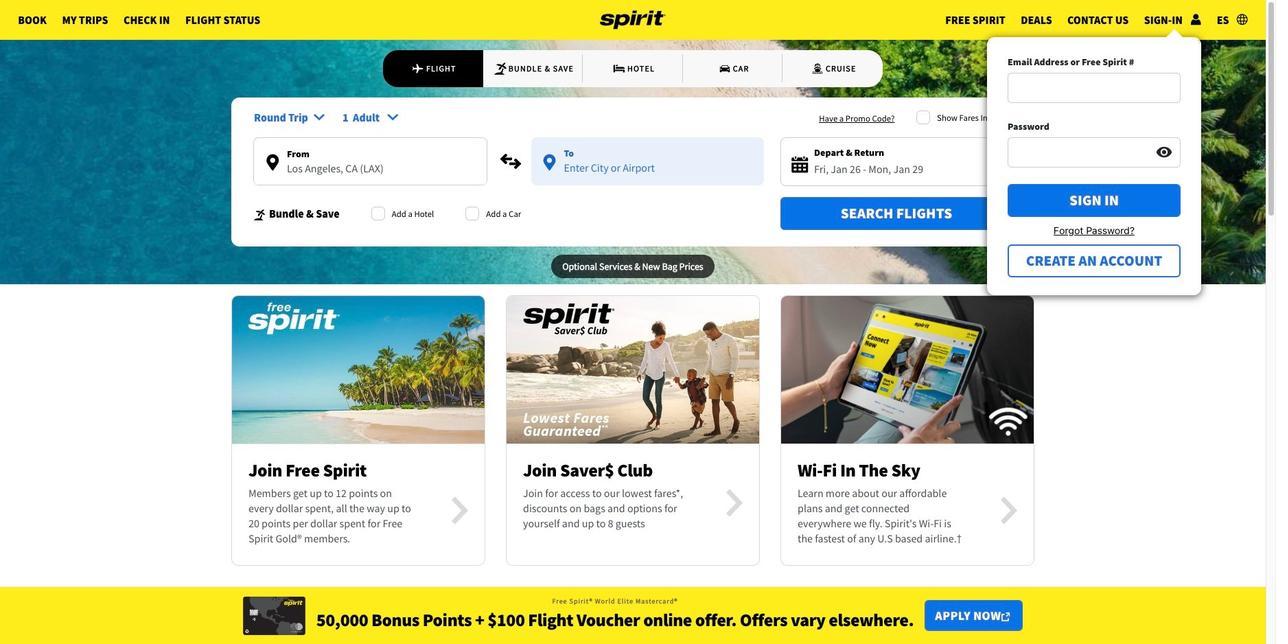 Task type: vqa. For each thing, say whether or not it's contained in the screenshot.
'Swap Airports' 'icon' on the left top of the page
yes



Task type: locate. For each thing, give the bounding box(es) containing it.
2 map marker alt image from the left
[[544, 154, 556, 171]]

Enter City or Airport text field
[[531, 161, 764, 184], [254, 161, 487, 185]]

0 horizontal spatial map marker alt image
[[267, 154, 279, 171]]

vacation icon image
[[494, 62, 507, 75]]

None password field
[[1008, 137, 1182, 168]]

map marker alt image right the swap airports image
[[544, 154, 556, 171]]

external links may not meet accessibility requirements. image
[[1002, 613, 1010, 622]]

eye image
[[1157, 144, 1174, 161]]

dates field
[[815, 160, 1001, 177]]

map marker alt image for the rightmost enter city or airport text field
[[544, 154, 556, 171]]

tooltip
[[988, 31, 1202, 295]]

logo image
[[600, 0, 666, 40]]

map marker alt image
[[267, 154, 279, 171], [544, 154, 556, 171]]

map marker alt image for the leftmost enter city or airport text field
[[267, 154, 279, 171]]

1 horizontal spatial map marker alt image
[[544, 154, 556, 171]]

map marker alt image up bundle and save icon
[[267, 154, 279, 171]]

global image
[[1237, 14, 1248, 25]]

savers_club_image image
[[507, 288, 760, 451]]

swap airports image
[[500, 151, 522, 173]]

None field
[[1008, 73, 1182, 103]]

1 map marker alt image from the left
[[267, 154, 279, 171]]

0 horizontal spatial enter city or airport text field
[[254, 161, 487, 185]]



Task type: describe. For each thing, give the bounding box(es) containing it.
bundle and save icon image
[[253, 209, 267, 221]]

user image
[[1191, 14, 1202, 25]]

wifi image image
[[782, 288, 1034, 451]]

cruise icon image
[[811, 62, 825, 75]]

flight icon image
[[412, 62, 425, 75]]

hotel icon image
[[613, 62, 626, 75]]

world elite image
[[243, 597, 305, 635]]

car icon image
[[718, 62, 732, 75]]

free_spirit_image image
[[232, 288, 485, 451]]

calendar image
[[792, 157, 808, 173]]

1 horizontal spatial enter city or airport text field
[[531, 161, 764, 184]]



